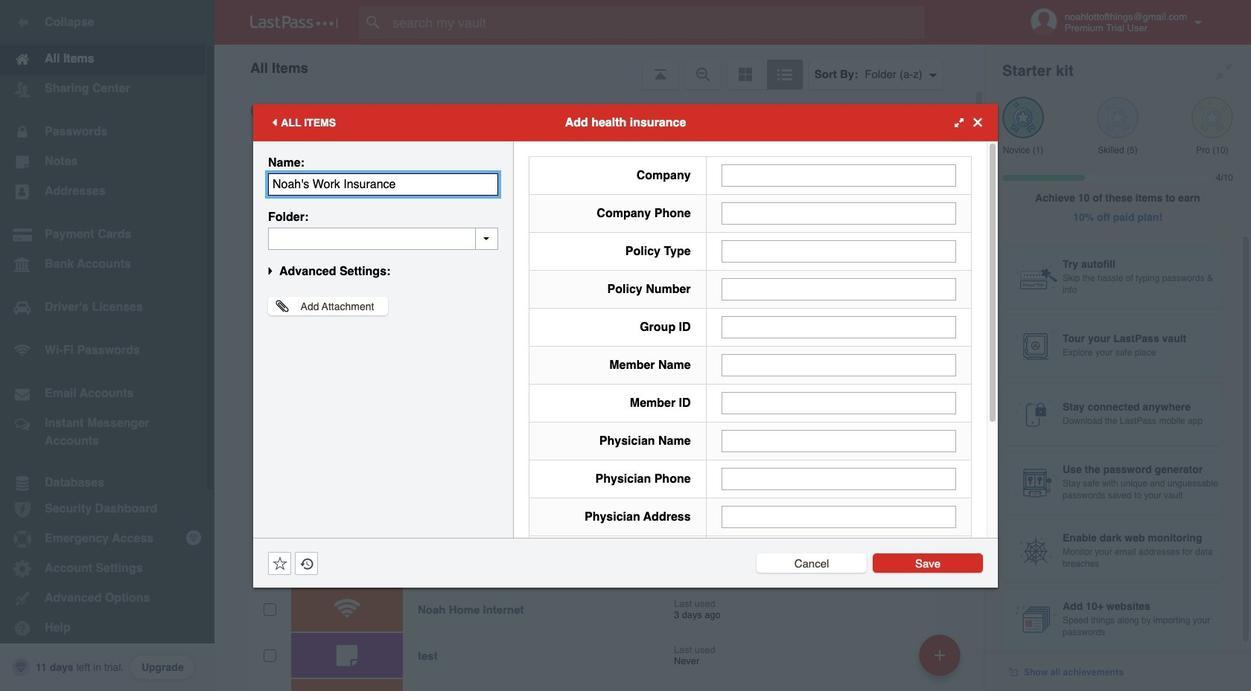 Task type: describe. For each thing, give the bounding box(es) containing it.
new item navigation
[[914, 631, 970, 692]]

lastpass image
[[250, 16, 338, 29]]

new item image
[[935, 651, 945, 661]]



Task type: vqa. For each thing, say whether or not it's contained in the screenshot.
Lastpass image
yes



Task type: locate. For each thing, give the bounding box(es) containing it.
dialog
[[253, 104, 998, 683]]

Search search field
[[359, 6, 954, 39]]

main navigation navigation
[[0, 0, 214, 692]]

None text field
[[721, 164, 956, 187], [268, 173, 498, 195], [721, 202, 956, 225], [721, 240, 956, 263], [721, 278, 956, 300], [721, 316, 956, 338], [721, 430, 956, 452], [721, 164, 956, 187], [268, 173, 498, 195], [721, 202, 956, 225], [721, 240, 956, 263], [721, 278, 956, 300], [721, 316, 956, 338], [721, 430, 956, 452]]

vault options navigation
[[214, 45, 985, 89]]

search my vault text field
[[359, 6, 954, 39]]

None text field
[[268, 228, 498, 250], [721, 354, 956, 376], [721, 392, 956, 414], [721, 468, 956, 490], [721, 506, 956, 528], [268, 228, 498, 250], [721, 354, 956, 376], [721, 392, 956, 414], [721, 468, 956, 490], [721, 506, 956, 528]]



